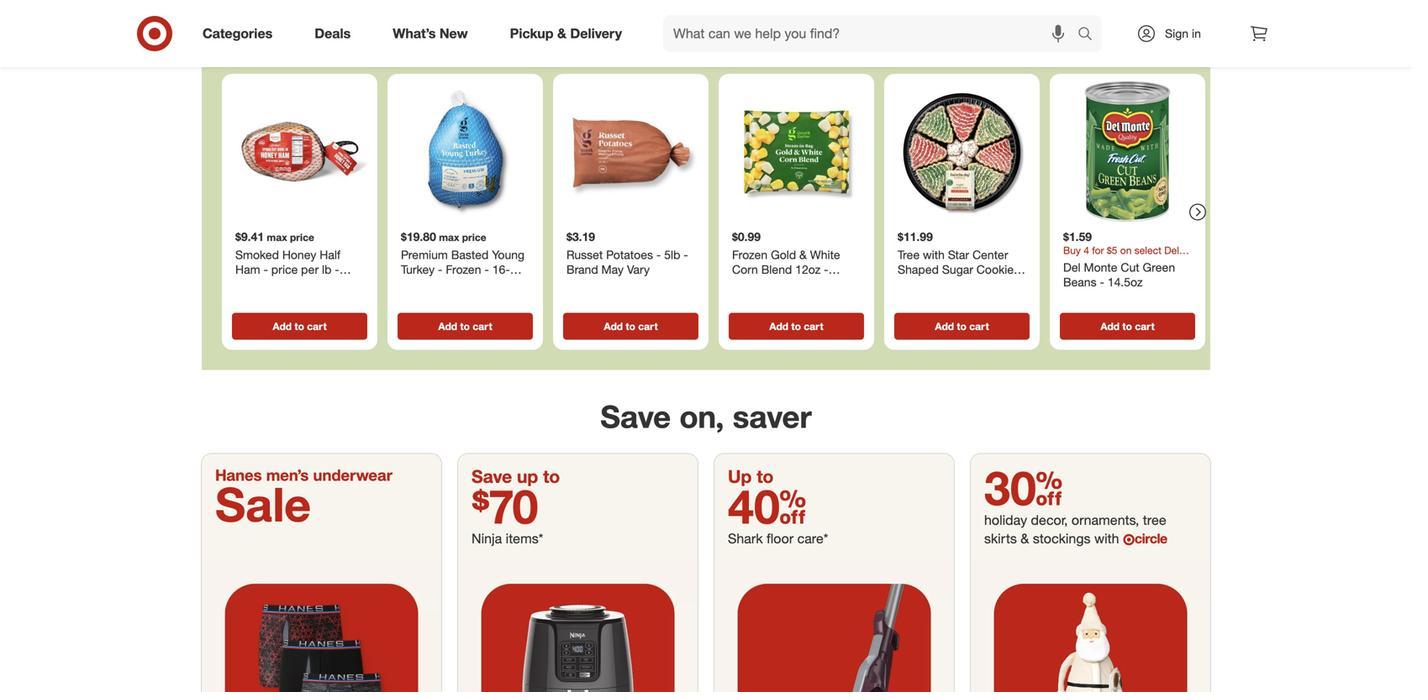 Task type: vqa. For each thing, say whether or not it's contained in the screenshot.
Premium Basted Young Turkey - Frozen - 16-20lbs - price per lb - Good & Gather™ image
yes



Task type: describe. For each thing, give the bounding box(es) containing it.
& inside holiday decor, ornaments, tree skirts & stockings with
[[1021, 531, 1029, 547]]

blend
[[761, 262, 792, 277]]

tree
[[1143, 513, 1167, 529]]

monte
[[1084, 260, 1118, 275]]

cart for $3.19
[[638, 320, 658, 333]]

5lb
[[664, 247, 681, 262]]

pantry™
[[275, 277, 316, 292]]

sign
[[1165, 26, 1189, 41]]

may
[[602, 262, 624, 277]]

6 add to cart button from the left
[[1060, 313, 1196, 340]]

corn
[[732, 262, 758, 277]]

categories link
[[188, 15, 294, 52]]

del monte cut green beans - 14.5oz image
[[1057, 81, 1199, 223]]

add to cart button for $11.99
[[895, 313, 1030, 340]]

meal
[[679, 30, 735, 60]]

on,
[[680, 398, 724, 435]]

add for $3.19
[[604, 320, 623, 333]]

frozen gold & white corn blend 12oz - good & gather™ image
[[726, 81, 868, 223]]

green
[[1143, 260, 1176, 275]]

premium basted young turkey - frozen - 16-20lbs - price per lb - good & gather™ image
[[394, 81, 536, 223]]

cart for $19.80
[[473, 320, 492, 333]]

carousel region
[[202, 16, 1211, 384]]

market
[[235, 277, 272, 292]]

$0.99
[[732, 229, 761, 244]]

cart for $0.99
[[804, 320, 824, 333]]

del monte cut green beans - 14.5oz
[[1064, 260, 1176, 289]]

what's new link
[[379, 15, 489, 52]]

per
[[301, 262, 319, 277]]

holiday
[[985, 513, 1028, 529]]

deals
[[315, 25, 351, 42]]

smoked honey half ham - price per lb - market pantry™ image
[[229, 81, 371, 223]]

shark floor care*
[[728, 531, 829, 548]]

with
[[1095, 531, 1120, 547]]

cut
[[1121, 260, 1140, 275]]

max for $19.80
[[439, 231, 459, 244]]

6 cart from the left
[[1135, 320, 1155, 333]]

price for max price
[[462, 231, 487, 244]]

$3.19 russet potatoes - 5lb - brand may vary
[[567, 229, 688, 277]]

circle
[[1135, 531, 1168, 547]]

shark
[[728, 531, 763, 548]]

to for the smoked honey half ham - price per lb - market pantry™ image
[[295, 320, 304, 333]]

$0.99 frozen gold & white corn blend 12oz - good & gather™
[[732, 229, 840, 292]]

add to cart for $9.41
[[273, 320, 327, 333]]

delivery
[[570, 25, 622, 42]]

to for tree with star center shaped sugar cookie value tray - 22.5oz - favorite day™ image
[[957, 320, 967, 333]]

$9.41
[[235, 229, 264, 244]]

save for save on, saver
[[601, 398, 671, 435]]

& right pickup
[[557, 25, 567, 42]]

- left 5lb
[[657, 247, 661, 262]]

decor,
[[1031, 513, 1068, 529]]

del
[[1064, 260, 1081, 275]]

6 add to cart from the left
[[1101, 320, 1155, 333]]

honey
[[282, 247, 316, 262]]

to for del monte cut green beans - 14.5oz image
[[1123, 320, 1133, 333]]

holiday
[[585, 30, 672, 60]]

skirts
[[985, 531, 1017, 547]]

- inside the del monte cut green beans - 14.5oz
[[1100, 275, 1105, 289]]

$19.80
[[401, 229, 436, 244]]

pickup & delivery
[[510, 25, 622, 42]]

ninja items*
[[472, 531, 543, 548]]

$3.19
[[567, 229, 595, 244]]

new
[[440, 25, 468, 42]]

vary
[[627, 262, 650, 277]]

$11.99 link
[[891, 81, 1033, 310]]

gold
[[771, 247, 796, 262]]

to for russet potatoes - 5lb - brand may vary image
[[626, 320, 636, 333]]



Task type: locate. For each thing, give the bounding box(es) containing it.
brand
[[567, 262, 598, 277]]

holiday decor, ornaments, tree skirts & stockings with
[[985, 513, 1167, 547]]

& right skirts
[[1021, 531, 1029, 547]]

max up smoked
[[267, 231, 287, 244]]

men's
[[266, 466, 309, 485]]

price right $19.80
[[462, 231, 487, 244]]

floor
[[767, 531, 794, 548]]

ninja
[[472, 531, 502, 548]]

6 add from the left
[[1101, 320, 1120, 333]]

add
[[273, 320, 292, 333], [438, 320, 457, 333], [604, 320, 623, 333], [770, 320, 789, 333], [935, 320, 954, 333], [1101, 320, 1120, 333]]

3 add from the left
[[604, 320, 623, 333]]

3 add to cart button from the left
[[563, 313, 699, 340]]

1 add to cart button from the left
[[232, 313, 367, 340]]

pickup
[[510, 25, 554, 42]]

good
[[732, 277, 762, 292]]

max for $9.41
[[267, 231, 287, 244]]

makers
[[742, 30, 827, 60]]

40
[[728, 478, 807, 535]]

add for $0.99
[[770, 320, 789, 333]]

5 add to cart button from the left
[[895, 313, 1030, 340]]

sale
[[215, 476, 311, 533]]

smoked
[[235, 247, 279, 262]]

&
[[557, 25, 567, 42], [800, 247, 807, 262], [765, 277, 773, 292], [1021, 531, 1029, 547]]

search
[[1070, 27, 1111, 43]]

1 vertical spatial save
[[472, 466, 512, 488]]

max inside $9.41 max price smoked honey half ham - price per lb - market pantry™
[[267, 231, 287, 244]]

add to cart
[[273, 320, 327, 333], [438, 320, 492, 333], [604, 320, 658, 333], [770, 320, 824, 333], [935, 320, 989, 333], [1101, 320, 1155, 333]]

3 add to cart from the left
[[604, 320, 658, 333]]

add for $19.80
[[438, 320, 457, 333]]

& right the gold
[[800, 247, 807, 262]]

categories
[[203, 25, 273, 42]]

sign in link
[[1122, 15, 1228, 52]]

1 max from the left
[[267, 231, 287, 244]]

2 add from the left
[[438, 320, 457, 333]]

frozen
[[732, 247, 768, 262]]

save left on,
[[601, 398, 671, 435]]

- inside $0.99 frozen gold & white corn blend 12oz - good & gather™
[[824, 262, 829, 277]]

4 cart from the left
[[804, 320, 824, 333]]

saver
[[733, 398, 812, 435]]

add to cart button for $3.19
[[563, 313, 699, 340]]

stockings
[[1033, 531, 1091, 547]]

30
[[985, 460, 1063, 517]]

lb
[[322, 262, 332, 277]]

-
[[657, 247, 661, 262], [684, 247, 688, 262], [264, 262, 268, 277], [335, 262, 339, 277], [824, 262, 829, 277], [1100, 275, 1105, 289]]

1 add to cart from the left
[[273, 320, 327, 333]]

what's new
[[393, 25, 468, 42]]

add for $9.41
[[273, 320, 292, 333]]

$19.80 max price
[[401, 229, 487, 244]]

what's
[[393, 25, 436, 42]]

1 add from the left
[[273, 320, 292, 333]]

sign in
[[1165, 26, 1201, 41]]

- right beans
[[1100, 275, 1105, 289]]

What can we help you find? suggestions appear below search field
[[663, 15, 1082, 52]]

russet
[[567, 247, 603, 262]]

- right lb
[[335, 262, 339, 277]]

to for premium basted young turkey - frozen - 16-20lbs - price per lb - good & gather™ image
[[460, 320, 470, 333]]

2 cart from the left
[[473, 320, 492, 333]]

save up to
[[472, 466, 560, 488]]

max right $19.80
[[439, 231, 459, 244]]

$1.59
[[1064, 229, 1092, 244]]

up to
[[728, 466, 774, 488]]

deals link
[[300, 15, 372, 52]]

save left up at the bottom
[[472, 466, 512, 488]]

cart
[[307, 320, 327, 333], [473, 320, 492, 333], [638, 320, 658, 333], [804, 320, 824, 333], [970, 320, 989, 333], [1135, 320, 1155, 333]]

14.5oz
[[1108, 275, 1143, 289]]

- right 12oz
[[824, 262, 829, 277]]

$70
[[472, 478, 539, 535]]

3 cart from the left
[[638, 320, 658, 333]]

add to cart for $11.99
[[935, 320, 989, 333]]

to
[[295, 320, 304, 333], [460, 320, 470, 333], [626, 320, 636, 333], [792, 320, 801, 333], [957, 320, 967, 333], [1123, 320, 1133, 333], [543, 466, 560, 488], [757, 466, 774, 488]]

save
[[601, 398, 671, 435], [472, 466, 512, 488]]

hanes men's underwear
[[215, 466, 393, 485]]

& right good
[[765, 277, 773, 292]]

ornaments,
[[1072, 513, 1140, 529]]

5 cart from the left
[[970, 320, 989, 333]]

add to cart button for $0.99
[[729, 313, 864, 340]]

add to cart for $0.99
[[770, 320, 824, 333]]

underwear
[[313, 466, 393, 485]]

price left per
[[271, 262, 298, 277]]

beans
[[1064, 275, 1097, 289]]

0 vertical spatial save
[[601, 398, 671, 435]]

2 max from the left
[[439, 231, 459, 244]]

potatoes
[[606, 247, 653, 262]]

white
[[810, 247, 840, 262]]

1 horizontal spatial save
[[601, 398, 671, 435]]

add to cart for $3.19
[[604, 320, 658, 333]]

12oz
[[796, 262, 821, 277]]

4 add to cart button from the left
[[729, 313, 864, 340]]

ham
[[235, 262, 260, 277]]

gather™
[[776, 277, 819, 292]]

- right "ham"
[[264, 262, 268, 277]]

tree with star center shaped sugar cookie value tray - 22.5oz - favorite day™ image
[[891, 81, 1033, 223]]

add to cart button for $9.41
[[232, 313, 367, 340]]

5 add from the left
[[935, 320, 954, 333]]

in
[[1192, 26, 1201, 41]]

cart for $9.41
[[307, 320, 327, 333]]

2 add to cart button from the left
[[398, 313, 533, 340]]

add for $11.99
[[935, 320, 954, 333]]

max inside $19.80 max price
[[439, 231, 459, 244]]

max
[[267, 231, 287, 244], [439, 231, 459, 244]]

add to cart for $19.80
[[438, 320, 492, 333]]

holiday meal makers
[[585, 30, 827, 60]]

price up honey
[[290, 231, 314, 244]]

1 cart from the left
[[307, 320, 327, 333]]

add to cart button for $19.80
[[398, 313, 533, 340]]

price for smoked honey half ham - price per lb - market pantry™
[[290, 231, 314, 244]]

to for frozen gold & white corn blend 12oz - good & gather™ image
[[792, 320, 801, 333]]

add to cart button
[[232, 313, 367, 340], [398, 313, 533, 340], [563, 313, 699, 340], [729, 313, 864, 340], [895, 313, 1030, 340], [1060, 313, 1196, 340]]

5 add to cart from the left
[[935, 320, 989, 333]]

items*
[[506, 531, 543, 548]]

save on, saver
[[601, 398, 812, 435]]

$11.99
[[898, 229, 933, 244]]

2 add to cart from the left
[[438, 320, 492, 333]]

save for save up to
[[472, 466, 512, 488]]

- right 5lb
[[684, 247, 688, 262]]

1 horizontal spatial max
[[439, 231, 459, 244]]

russet potatoes - 5lb - brand may vary image
[[560, 81, 702, 223]]

search button
[[1070, 15, 1111, 55]]

4 add to cart from the left
[[770, 320, 824, 333]]

price inside $19.80 max price
[[462, 231, 487, 244]]

care*
[[798, 531, 829, 548]]

up
[[517, 466, 538, 488]]

price
[[290, 231, 314, 244], [462, 231, 487, 244], [271, 262, 298, 277]]

cart for $11.99
[[970, 320, 989, 333]]

pickup & delivery link
[[496, 15, 643, 52]]

4 add from the left
[[770, 320, 789, 333]]

0 horizontal spatial save
[[472, 466, 512, 488]]

up
[[728, 466, 752, 488]]

half
[[320, 247, 341, 262]]

$9.41 max price smoked honey half ham - price per lb - market pantry™
[[235, 229, 341, 292]]

hanes
[[215, 466, 262, 485]]

0 horizontal spatial max
[[267, 231, 287, 244]]



